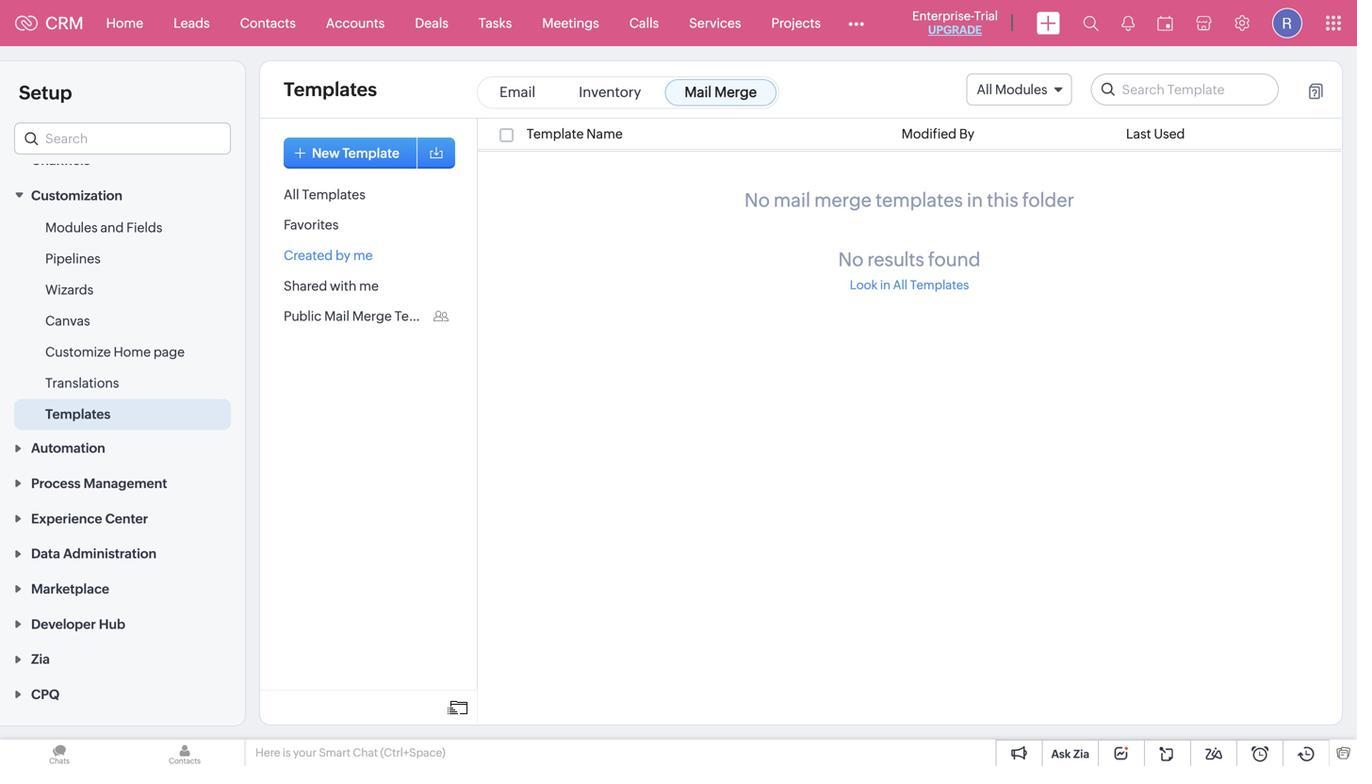 Task type: describe. For each thing, give the bounding box(es) containing it.
chat
[[353, 746, 378, 759]]

channels
[[31, 153, 90, 168]]

is
[[283, 746, 291, 759]]

upgrade
[[928, 24, 982, 36]]

no results found look in all templates
[[838, 249, 980, 292]]

all for all modules
[[977, 82, 992, 97]]

services link
[[674, 0, 756, 46]]

developer
[[31, 617, 96, 632]]

folder
[[1022, 189, 1074, 211]]

1 vertical spatial mail
[[324, 309, 350, 324]]

email
[[499, 84, 535, 100]]

Search text field
[[15, 123, 230, 154]]

translations link
[[45, 374, 119, 392]]

developer hub
[[31, 617, 125, 632]]

automation
[[31, 441, 105, 456]]

zia button
[[0, 641, 245, 676]]

customize home page link
[[45, 342, 185, 361]]

all templates
[[284, 187, 365, 202]]

1 horizontal spatial merge
[[714, 84, 757, 100]]

look in all templates link
[[850, 278, 969, 292]]

and
[[100, 220, 124, 235]]

look
[[850, 278, 878, 292]]

(ctrl+space)
[[380, 746, 446, 759]]

Other Modules field
[[836, 8, 876, 38]]

customize
[[45, 344, 111, 359]]

me for shared with me
[[359, 278, 379, 293]]

calls
[[629, 16, 659, 31]]

favorites
[[284, 217, 339, 232]]

pipelines link
[[45, 249, 101, 268]]

last used
[[1126, 126, 1185, 141]]

shared with me link
[[284, 278, 379, 293]]

no for no results found look in all templates
[[838, 249, 864, 270]]

public
[[284, 309, 322, 324]]

contacts link
[[225, 0, 311, 46]]

projects
[[771, 16, 821, 31]]

ask zia
[[1051, 748, 1089, 761]]

in for this
[[967, 189, 983, 211]]

accounts
[[326, 16, 385, 31]]

ask
[[1051, 748, 1071, 761]]

signals image
[[1121, 15, 1135, 31]]

developer hub button
[[0, 606, 245, 641]]

mail merge link
[[665, 79, 777, 106]]

accounts link
[[311, 0, 400, 46]]

results
[[867, 249, 924, 270]]

data administration
[[31, 546, 157, 561]]

all for all templates
[[284, 187, 299, 202]]

modules inside field
[[995, 82, 1047, 97]]

shared
[[284, 278, 327, 293]]

profile image
[[1272, 8, 1302, 38]]

leads
[[174, 16, 210, 31]]

public mail merge templates link
[[284, 309, 458, 324]]

by for modified
[[959, 126, 975, 141]]

crm
[[45, 13, 83, 33]]

create menu image
[[1037, 12, 1060, 34]]

name
[[586, 126, 623, 141]]

enterprise-trial upgrade
[[912, 9, 998, 36]]

used
[[1154, 126, 1185, 141]]

here is your smart chat (ctrl+space)
[[255, 746, 446, 759]]

public mail merge templates
[[284, 309, 458, 324]]

new template
[[312, 146, 399, 161]]

meetings
[[542, 16, 599, 31]]

modified
[[902, 126, 957, 141]]

new
[[312, 146, 340, 161]]

marketplace button
[[0, 571, 245, 606]]

page
[[153, 344, 185, 359]]

tasks link
[[464, 0, 527, 46]]

zia inside dropdown button
[[31, 652, 50, 667]]

new template button
[[284, 138, 418, 169]]

marketplace
[[31, 581, 109, 597]]

0 vertical spatial home
[[106, 16, 143, 31]]

logo image
[[15, 16, 38, 31]]

with
[[330, 278, 356, 293]]

customization
[[31, 188, 122, 203]]

enterprise-
[[912, 9, 974, 23]]

mail
[[774, 189, 810, 211]]

all templates link
[[284, 187, 365, 202]]

created by me
[[284, 248, 373, 263]]

0 horizontal spatial merge
[[352, 309, 392, 324]]



Task type: locate. For each thing, give the bounding box(es) containing it.
projects link
[[756, 0, 836, 46]]

1 vertical spatial by
[[335, 248, 351, 263]]

modules and fields link
[[45, 218, 162, 237]]

no up 'look'
[[838, 249, 864, 270]]

deals
[[415, 16, 448, 31]]

template right new
[[342, 146, 399, 161]]

in left this
[[967, 189, 983, 211]]

2 horizontal spatial all
[[977, 82, 992, 97]]

1 vertical spatial modules
[[45, 220, 98, 235]]

0 vertical spatial by
[[959, 126, 975, 141]]

1 horizontal spatial modules
[[995, 82, 1047, 97]]

1 vertical spatial zia
[[1073, 748, 1089, 761]]

1 vertical spatial in
[[880, 278, 891, 292]]

created by me link
[[284, 248, 373, 263]]

2 vertical spatial all
[[893, 278, 908, 292]]

1 horizontal spatial in
[[967, 189, 983, 211]]

me
[[353, 248, 373, 263], [359, 278, 379, 293]]

inventory
[[579, 84, 641, 100]]

calendar image
[[1157, 16, 1173, 31]]

email link
[[480, 79, 555, 106]]

All Modules field
[[966, 74, 1072, 106]]

by right modified
[[959, 126, 975, 141]]

Search Template text field
[[1092, 74, 1278, 105]]

wizards link
[[45, 280, 94, 299]]

administration
[[63, 546, 157, 561]]

home inside 'customization' region
[[114, 344, 151, 359]]

merge
[[714, 84, 757, 100], [352, 309, 392, 324]]

no left the mail
[[745, 189, 770, 211]]

modules down create menu element at right
[[995, 82, 1047, 97]]

signals element
[[1110, 0, 1146, 46]]

modules inside 'customization' region
[[45, 220, 98, 235]]

by for created
[[335, 248, 351, 263]]

customization button
[[0, 177, 245, 212]]

template inside button
[[342, 146, 399, 161]]

experience center
[[31, 511, 148, 526]]

mail merge
[[684, 84, 757, 100]]

found
[[928, 249, 980, 270]]

home link
[[91, 0, 158, 46]]

all
[[977, 82, 992, 97], [284, 187, 299, 202], [893, 278, 908, 292]]

data administration button
[[0, 536, 245, 571]]

customization region
[[0, 212, 245, 430]]

contacts image
[[125, 740, 244, 766]]

modified by
[[902, 126, 975, 141]]

templates inside no results found look in all templates
[[910, 278, 969, 292]]

cpq button
[[0, 676, 245, 712]]

0 vertical spatial no
[[745, 189, 770, 211]]

fields
[[126, 220, 162, 235]]

all down "results"
[[893, 278, 908, 292]]

zia right ask
[[1073, 748, 1089, 761]]

management
[[84, 476, 167, 491]]

1 horizontal spatial zia
[[1073, 748, 1089, 761]]

1 horizontal spatial template
[[527, 126, 584, 141]]

no inside no results found look in all templates
[[838, 249, 864, 270]]

0 horizontal spatial no
[[745, 189, 770, 211]]

hub
[[99, 617, 125, 632]]

0 horizontal spatial modules
[[45, 220, 98, 235]]

this
[[987, 189, 1018, 211]]

no for no mail merge templates in this folder
[[745, 189, 770, 211]]

0 horizontal spatial by
[[335, 248, 351, 263]]

pipelines
[[45, 251, 101, 266]]

translations
[[45, 375, 119, 390]]

1 vertical spatial me
[[359, 278, 379, 293]]

inventory link
[[559, 79, 661, 106]]

experience center button
[[0, 500, 245, 536]]

0 vertical spatial all
[[977, 82, 992, 97]]

merge down with
[[352, 309, 392, 324]]

1 horizontal spatial no
[[838, 249, 864, 270]]

None field
[[14, 123, 231, 155]]

modules up pipelines link
[[45, 220, 98, 235]]

1 vertical spatial no
[[838, 249, 864, 270]]

1 vertical spatial template
[[342, 146, 399, 161]]

zia
[[31, 652, 50, 667], [1073, 748, 1089, 761]]

services
[[689, 16, 741, 31]]

me for created by me
[[353, 248, 373, 263]]

calls link
[[614, 0, 674, 46]]

canvas
[[45, 313, 90, 328]]

home left page
[[114, 344, 151, 359]]

templates link
[[45, 405, 111, 423]]

leads link
[[158, 0, 225, 46]]

0 horizontal spatial mail
[[324, 309, 350, 324]]

create menu element
[[1025, 0, 1071, 46]]

0 horizontal spatial template
[[342, 146, 399, 161]]

0 horizontal spatial zia
[[31, 652, 50, 667]]

0 vertical spatial me
[[353, 248, 373, 263]]

crm link
[[15, 13, 83, 33]]

experience
[[31, 511, 102, 526]]

all up the favorites link
[[284, 187, 299, 202]]

deals link
[[400, 0, 464, 46]]

wizards
[[45, 282, 94, 297]]

1 vertical spatial merge
[[352, 309, 392, 324]]

templates inside 'customization' region
[[45, 406, 111, 422]]

customize home page
[[45, 344, 185, 359]]

setup
[[19, 82, 72, 104]]

data
[[31, 546, 60, 561]]

by up with
[[335, 248, 351, 263]]

by
[[959, 126, 975, 141], [335, 248, 351, 263]]

zia up 'cpq'
[[31, 652, 50, 667]]

in inside no results found look in all templates
[[880, 278, 891, 292]]

smart
[[319, 746, 351, 759]]

mail down services link in the top of the page
[[684, 84, 712, 100]]

me up with
[[353, 248, 373, 263]]

here
[[255, 746, 280, 759]]

0 horizontal spatial in
[[880, 278, 891, 292]]

meetings link
[[527, 0, 614, 46]]

0 vertical spatial mail
[[684, 84, 712, 100]]

last
[[1126, 126, 1151, 141]]

1 vertical spatial home
[[114, 344, 151, 359]]

search image
[[1083, 15, 1099, 31]]

automation button
[[0, 430, 245, 465]]

template left 'name'
[[527, 126, 584, 141]]

search element
[[1071, 0, 1110, 46]]

1 horizontal spatial by
[[959, 126, 975, 141]]

0 vertical spatial template
[[527, 126, 584, 141]]

chats image
[[0, 740, 119, 766]]

0 vertical spatial zia
[[31, 652, 50, 667]]

merge down services
[[714, 84, 757, 100]]

me right with
[[359, 278, 379, 293]]

templates
[[284, 79, 377, 100], [302, 187, 365, 202], [910, 278, 969, 292], [394, 309, 458, 324], [45, 406, 111, 422]]

trial
[[974, 9, 998, 23]]

template name
[[527, 126, 623, 141]]

modules and fields
[[45, 220, 162, 235]]

your
[[293, 746, 317, 759]]

templates
[[875, 189, 963, 211]]

mail down shared with me
[[324, 309, 350, 324]]

all inside no results found look in all templates
[[893, 278, 908, 292]]

0 vertical spatial merge
[[714, 84, 757, 100]]

profile element
[[1261, 0, 1314, 46]]

home right crm
[[106, 16, 143, 31]]

in right 'look'
[[880, 278, 891, 292]]

in for all
[[880, 278, 891, 292]]

1 vertical spatial all
[[284, 187, 299, 202]]

0 horizontal spatial all
[[284, 187, 299, 202]]

channels button
[[0, 142, 245, 177]]

all down upgrade
[[977, 82, 992, 97]]

0 vertical spatial modules
[[995, 82, 1047, 97]]

shared with me
[[284, 278, 379, 293]]

contacts
[[240, 16, 296, 31]]

1 horizontal spatial all
[[893, 278, 908, 292]]

created
[[284, 248, 333, 263]]

help image
[[1309, 83, 1323, 100]]

in
[[967, 189, 983, 211], [880, 278, 891, 292]]

1 horizontal spatial mail
[[684, 84, 712, 100]]

center
[[105, 511, 148, 526]]

process management
[[31, 476, 167, 491]]

all inside field
[[977, 82, 992, 97]]

modules
[[995, 82, 1047, 97], [45, 220, 98, 235]]

0 vertical spatial in
[[967, 189, 983, 211]]

process management button
[[0, 465, 245, 500]]



Task type: vqa. For each thing, say whether or not it's contained in the screenshot.
All extensions are up to date.
no



